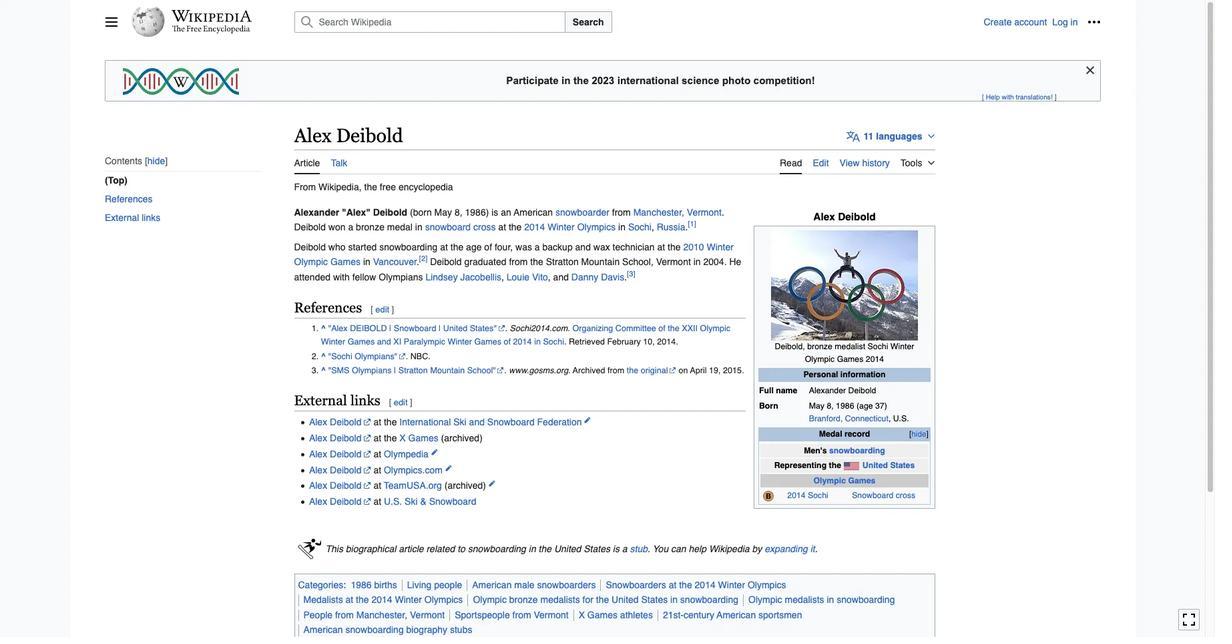 Task type: locate. For each thing, give the bounding box(es) containing it.
sochi inside snowboard cross at the 2014 winter olympics in sochi , russia . [1]
[[629, 222, 652, 233]]

external down "sms
[[294, 393, 347, 409]]

. inside in vancouver . [2]
[[417, 257, 419, 267]]

2 vertical spatial [
[[389, 398, 392, 408]]

1 vertical spatial ^
[[321, 351, 326, 361]]

sochi down sochi2014.com
[[543, 337, 565, 347]]

^ link left "sms
[[321, 365, 326, 376]]

2 vertical spatial olympics
[[425, 595, 463, 606]]

2023
[[592, 75, 615, 86]]

the free encyclopedia image
[[172, 25, 251, 34]]

1 medalists from the left
[[541, 595, 580, 606]]

^ for "sochi olympians"
[[321, 351, 326, 361]]

sportspeople from vermont link
[[455, 610, 569, 621]]

read link
[[780, 149, 803, 174]]

(top)
[[105, 175, 127, 186]]

0 vertical spatial external
[[105, 213, 139, 223]]

1 horizontal spatial 8,
[[827, 402, 834, 411]]

tools
[[901, 157, 923, 168]]

2014 right bronze medal – third place image
[[788, 491, 806, 501]]

games
[[331, 257, 361, 267], [348, 337, 375, 347], [475, 337, 502, 347], [838, 355, 864, 364], [409, 433, 439, 444], [849, 476, 876, 486], [588, 610, 618, 621]]

6 alex deibold link from the top
[[309, 497, 371, 507]]

from down medalists
[[335, 610, 354, 621]]

1 vertical spatial alexander
[[810, 386, 847, 395]]

paralympic
[[404, 337, 446, 347]]

medalists up sportsmen
[[785, 595, 825, 606]]

alex deibold main content
[[289, 118, 1101, 637]]

states left stub link
[[584, 544, 611, 554]]

4 alex deibold link from the top
[[309, 465, 371, 475]]

1 horizontal spatial stratton
[[546, 257, 579, 267]]

edit up international
[[394, 398, 408, 408]]

bronze down the male
[[510, 595, 538, 606]]

mountain down wax
[[582, 257, 620, 267]]

links inside alex deibold element
[[351, 393, 381, 409]]

is left stub
[[613, 544, 620, 554]]

snowboarding inside 21st-century american sportsmen american snowboarding biography stubs
[[346, 625, 404, 635]]

is
[[492, 207, 499, 218], [613, 544, 620, 554]]

0 vertical spatial bronze
[[356, 222, 385, 233]]

games down who
[[331, 257, 361, 267]]

births
[[374, 580, 397, 591]]

vermont inside deibold graduated from the stratton mountain school, vermont in 2004. he attended with fellow olympians
[[657, 257, 691, 267]]

snowboard
[[394, 323, 437, 333], [488, 417, 535, 428], [853, 491, 894, 501], [429, 497, 477, 507]]

people
[[434, 580, 463, 591]]

0 horizontal spatial edit this at wikidata image
[[431, 449, 438, 456]]

0 horizontal spatial states
[[584, 544, 611, 554]]

] up "alex deibold | snowboard | united states"
[[392, 305, 394, 315]]

^ link left "alex
[[321, 323, 326, 333]]

0 horizontal spatial |
[[390, 323, 392, 333]]

0 horizontal spatial u.s.
[[384, 497, 402, 507]]

for
[[583, 595, 594, 606]]

vancouver link
[[373, 257, 417, 267]]

2 vertical spatial bronze
[[510, 595, 538, 606]]

1 vertical spatial x
[[579, 610, 585, 621]]

1 horizontal spatial u.s.
[[894, 414, 910, 423]]

at olympics.com
[[371, 465, 443, 475]]

0 horizontal spatial bronze
[[356, 222, 385, 233]]

0 vertical spatial olympians
[[379, 272, 423, 282]]

alex deibold element
[[294, 174, 936, 637]]

0 vertical spatial [ edit ]
[[371, 305, 394, 315]]

wikipedia image
[[171, 10, 252, 22]]

winter down states"
[[448, 337, 472, 347]]

|
[[390, 323, 392, 333], [439, 323, 441, 333], [394, 365, 396, 376]]

1 ^ from the top
[[321, 323, 326, 333]]

0 vertical spatial edit link
[[376, 305, 390, 315]]

0 horizontal spatial 8,
[[455, 207, 463, 218]]

olympians inside deibold graduated from the stratton mountain school, vermont in 2004. he attended with fellow olympians
[[379, 272, 423, 282]]

0 vertical spatial hide
[[147, 156, 165, 167]]

^ left "sochi
[[321, 351, 326, 361]]

edit this at wikidata image up at teamusa.org (archived)
[[445, 465, 452, 471]]

[ down ""sms olympians | stratton mountain school"" at bottom left
[[389, 398, 392, 408]]

0 vertical spatial stratton
[[546, 257, 579, 267]]

edit this at wikidata image for olympics.com
[[445, 465, 452, 471]]

stub
[[630, 544, 648, 554]]

four,
[[495, 242, 513, 252]]

read
[[780, 157, 803, 168]]

bronze inside deibold, bronze medalist sochi winter olympic games 2014
[[808, 342, 833, 352]]

2014 down . sochi2014.com .
[[514, 337, 532, 347]]

2 horizontal spatial of
[[659, 323, 666, 333]]

^ link for "sochi
[[321, 351, 326, 361]]

8, up branford, at right
[[827, 402, 834, 411]]

0 horizontal spatial x
[[400, 433, 406, 444]]

bronze medal – third place image
[[764, 491, 775, 502]]

1 horizontal spatial a
[[535, 242, 540, 252]]

2014 sochi
[[788, 491, 829, 501]]

u.s. up hide dropdown button
[[894, 414, 910, 423]]

is left the an
[[492, 207, 499, 218]]

external links link
[[105, 209, 261, 227]]

0 vertical spatial references
[[105, 194, 152, 205]]

medal
[[387, 222, 413, 233]]

2 ^ link from the top
[[321, 351, 326, 361]]

winter up the backup
[[548, 222, 575, 233]]

1 horizontal spatial states
[[642, 595, 668, 606]]

alex for u.s. ski & snowboard
[[309, 497, 327, 507]]

view
[[840, 157, 860, 168]]

in inside organizing committee of the xxii olympic winter games and xi paralympic winter games of 2014 in sochi
[[535, 337, 541, 347]]

"alex
[[329, 323, 348, 333]]

winter right medalist
[[891, 342, 915, 352]]

edit link up international
[[394, 398, 408, 408]]

1 vertical spatial (archived)
[[445, 481, 486, 491]]

games inside deibold, bronze medalist sochi winter olympic games 2014
[[838, 355, 864, 364]]

1 vertical spatial edit this at wikidata image
[[445, 465, 452, 471]]

deibold inside deibold graduated from the stratton mountain school, vermont in 2004. he attended with fellow olympians
[[430, 257, 462, 267]]

century
[[684, 610, 715, 621]]

manchester, down "medalists at the 2014 winter olympics" link
[[357, 610, 408, 621]]

medalists
[[541, 595, 580, 606], [785, 595, 825, 606]]

deibold inside the . deibold won a bronze medal in
[[294, 222, 326, 233]]

alexander deibold
[[810, 386, 877, 395]]

at teamusa.org (archived)
[[371, 481, 489, 491]]

2 vertical spatial states
[[642, 595, 668, 606]]

0 horizontal spatial stratton
[[399, 365, 428, 376]]

2 vertical spatial of
[[504, 337, 511, 347]]

] up international
[[410, 398, 413, 408]]

sochi inside organizing committee of the xxii olympic winter games and xi paralympic winter games of 2014 in sochi
[[543, 337, 565, 347]]

links down "sochi olympians" link
[[351, 393, 381, 409]]

. inside snowboard cross at the 2014 winter olympics in sochi , russia . [1]
[[686, 222, 688, 233]]

| right deibold
[[390, 323, 392, 333]]

1 vertical spatial [ edit ]
[[389, 398, 413, 408]]

[ left help
[[983, 93, 985, 101]]

^ left "alex
[[321, 323, 326, 333]]

cross inside snowboard cross at the 2014 winter olympics in sochi , russia . [1]
[[474, 222, 496, 233]]

edit
[[376, 305, 390, 315], [394, 398, 408, 408]]

0 vertical spatial states
[[891, 461, 916, 470]]

0 vertical spatial ^
[[321, 323, 326, 333]]

olympics up wax
[[578, 222, 616, 233]]

1 alex deibold link from the top
[[309, 417, 371, 428]]

alex deibold link for at olympedia
[[309, 449, 371, 460]]

mountain inside deibold graduated from the stratton mountain school, vermont in 2004. he attended with fellow olympians
[[582, 257, 620, 267]]

stratton
[[546, 257, 579, 267], [399, 365, 428, 376]]

sochi right medalist
[[868, 342, 889, 352]]

a right was at the left
[[535, 242, 540, 252]]

1 horizontal spatial [
[[389, 398, 392, 408]]

2 horizontal spatial |
[[439, 323, 441, 333]]

edit up deibold
[[376, 305, 390, 315]]

1 vertical spatial ski
[[405, 497, 418, 507]]

snowboard down olympic games
[[853, 491, 894, 501]]

ski right international
[[454, 417, 467, 428]]

wikipedia,
[[319, 181, 362, 192]]

vermont inside olympic medalists in snowboarding people from manchester, vermont
[[410, 610, 445, 621]]

alexander
[[294, 207, 340, 218], [810, 386, 847, 395]]

wax
[[594, 242, 610, 252]]

account
[[1015, 17, 1048, 27]]

from inside olympic medalists in snowboarding people from manchester, vermont
[[335, 610, 354, 621]]

ski left &
[[405, 497, 418, 507]]

in vancouver . [2]
[[361, 254, 428, 267]]

school"
[[467, 365, 496, 376]]

1 horizontal spatial bronze
[[510, 595, 538, 606]]

[3] link
[[627, 269, 636, 279]]

from down the male
[[513, 610, 532, 621]]

0 horizontal spatial a
[[348, 222, 354, 233]]

stratton inside deibold graduated from the stratton mountain school, vermont in 2004. he attended with fellow olympians
[[546, 257, 579, 267]]

1 vertical spatial 8,
[[827, 402, 834, 411]]

olympic up attended
[[294, 257, 328, 267]]

and left xi
[[377, 337, 391, 347]]

0 horizontal spatial ]
[[392, 305, 394, 315]]

of right committee on the bottom
[[659, 323, 666, 333]]

,
[[652, 222, 655, 233], [502, 272, 504, 282], [548, 272, 551, 282], [889, 414, 891, 423]]

games down 'olympic bronze medalists for the united states in snowboarding' "link"
[[588, 610, 618, 621]]

. inside the . deibold won a bronze medal in
[[722, 207, 725, 218]]

.
[[722, 207, 725, 218], [686, 222, 688, 233], [417, 257, 419, 267], [625, 272, 627, 282], [505, 323, 508, 333], [568, 323, 571, 333], [565, 337, 567, 347], [676, 337, 679, 347], [406, 351, 408, 361], [505, 365, 507, 376], [569, 365, 571, 376], [648, 544, 651, 554], [816, 544, 818, 554]]

american up sportspeople on the left bottom of the page
[[473, 580, 512, 591]]

0 horizontal spatial edit
[[376, 305, 390, 315]]

1986 right : at left
[[351, 580, 372, 591]]

Search Wikipedia search field
[[294, 11, 566, 33]]

u.s. inside may 8, 1986 (age 37) branford, connecticut , u.s.
[[894, 414, 910, 423]]

vermont down snowboarders at the 2014 winter olympics medalists at the 2014 winter olympics
[[534, 610, 569, 621]]

1 vertical spatial may
[[810, 402, 825, 411]]

sochi up technician
[[629, 222, 652, 233]]

bronze up personal
[[808, 342, 833, 352]]

xxii
[[682, 323, 698, 333]]

^ link for "sms
[[321, 365, 326, 376]]

links inside 'link'
[[141, 213, 160, 223]]

. www.gosms.org . archived from the original
[[505, 365, 668, 376]]

external links down (top)
[[105, 213, 160, 223]]

cross for snowboard
[[896, 491, 916, 501]]

snowboard cross
[[853, 491, 916, 501]]

0 vertical spatial may
[[435, 207, 452, 218]]

in inside personal tools navigation
[[1071, 17, 1079, 27]]

2 horizontal spatial olympics
[[748, 580, 787, 591]]

snowboarding inside olympic medalists in snowboarding people from manchester, vermont
[[837, 595, 896, 606]]

states down hide dropdown button
[[891, 461, 916, 470]]

with inside deibold graduated from the stratton mountain school, vermont in 2004. he attended with fellow olympians
[[333, 272, 350, 282]]

] right translations!
[[1055, 93, 1057, 101]]

in inside in vancouver . [2]
[[363, 257, 371, 267]]

it
[[811, 544, 816, 554]]

1986 up branford, connecticut link
[[837, 402, 855, 411]]

1 horizontal spatial edit link
[[394, 398, 408, 408]]

banner logo image
[[123, 68, 239, 95]]

1986 births link
[[351, 580, 397, 591]]

2014 inside deibold, bronze medalist sochi winter olympic games 2014
[[866, 355, 885, 364]]

mountain down nbc. on the left of page
[[431, 365, 465, 376]]

american
[[514, 207, 553, 218], [473, 580, 512, 591], [717, 610, 756, 621], [304, 625, 343, 635]]

1 vertical spatial manchester,
[[357, 610, 408, 621]]

[ edit ] for references
[[371, 305, 394, 315]]

^ for "sms olympians | stratton mountain school"
[[321, 365, 326, 376]]

2 horizontal spatial edit this at wikidata image
[[489, 481, 496, 487]]

0 vertical spatial olympics
[[578, 222, 616, 233]]

view history link
[[840, 149, 890, 173]]

3 ^ link from the top
[[321, 365, 326, 376]]

biography
[[407, 625, 448, 635]]

you
[[653, 544, 669, 554]]

1 horizontal spatial edit this at wikidata image
[[445, 465, 452, 471]]

0 vertical spatial a
[[348, 222, 354, 233]]

[ for references
[[371, 305, 373, 315]]

0 horizontal spatial olympics
[[425, 595, 463, 606]]

1 vertical spatial links
[[351, 393, 381, 409]]

and
[[576, 242, 591, 252], [554, 272, 569, 282], [377, 337, 391, 347], [469, 417, 485, 428]]

0 vertical spatial alexander
[[294, 207, 340, 218]]

2 alex deibold link from the top
[[309, 433, 371, 444]]

1 vertical spatial with
[[333, 272, 350, 282]]

olympic up sportspeople on the left bottom of the page
[[473, 595, 507, 606]]

winter inside snowboard cross at the 2014 winter olympics in sochi , russia . [1]
[[548, 222, 575, 233]]

0 horizontal spatial external
[[105, 213, 139, 223]]

from up louie
[[509, 257, 528, 267]]

0 horizontal spatial edit link
[[376, 305, 390, 315]]

with left fellow
[[333, 272, 350, 282]]

1 horizontal spatial medalists
[[785, 595, 825, 606]]

8, inside may 8, 1986 (age 37) branford, connecticut , u.s.
[[827, 402, 834, 411]]

2 ^ from the top
[[321, 351, 326, 361]]

1 vertical spatial cross
[[896, 491, 916, 501]]

stubs
[[450, 625, 473, 635]]

olympics down people
[[425, 595, 463, 606]]

(archived) up u.s. ski & snowboard link
[[445, 481, 486, 491]]

1 horizontal spatial with
[[1003, 93, 1015, 101]]

cross down 1986)
[[474, 222, 496, 233]]

0 vertical spatial links
[[141, 213, 160, 223]]

from right archived
[[608, 365, 625, 376]]

1 horizontal spatial hide
[[912, 430, 927, 439]]

mountain
[[582, 257, 620, 267], [431, 365, 465, 376]]

alexander for alexander "alex" deibold (born may 8, 1986) is an american snowboarder from manchester, vermont
[[294, 207, 340, 218]]

medalist
[[835, 342, 866, 352]]

links
[[141, 213, 160, 223], [351, 393, 381, 409]]

"sms olympians | stratton mountain school" link
[[329, 365, 505, 376]]

external links down "sms
[[294, 393, 381, 409]]

of down . sochi2014.com .
[[504, 337, 511, 347]]

olympic inside 2010 winter olympic games
[[294, 257, 328, 267]]

1 horizontal spatial links
[[351, 393, 381, 409]]

hide right contents
[[147, 156, 165, 167]]

2 vertical spatial ^
[[321, 365, 326, 376]]

olympic inside deibold, bronze medalist sochi winter olympic games 2014
[[806, 355, 835, 364]]

1 vertical spatial edit
[[394, 398, 408, 408]]

and left wax
[[576, 242, 591, 252]]

3 alex deibold link from the top
[[309, 449, 371, 460]]

1 horizontal spatial edit
[[394, 398, 408, 408]]

categories :
[[298, 580, 349, 591]]

[ for external links
[[389, 398, 392, 408]]

organizing committee of the xxii olympic winter games and xi paralympic winter games of 2014 in sochi link
[[321, 323, 731, 347]]

may up snowboard
[[435, 207, 452, 218]]

0 horizontal spatial with
[[333, 272, 350, 282]]

manchester, up "russia" link on the right
[[634, 207, 685, 218]]

[ edit ] up deibold
[[371, 305, 394, 315]]

1 horizontal spatial olympics
[[578, 222, 616, 233]]

stratton down . nbc. on the bottom left
[[399, 365, 428, 376]]

alexander down personal
[[810, 386, 847, 395]]

edit this at wikidata image down the "international ski and snowboard federation" link
[[489, 481, 496, 487]]

encyclopedia
[[399, 181, 453, 192]]

1 horizontal spatial manchester,
[[634, 207, 685, 218]]

fullscreen image
[[1183, 614, 1197, 627]]

deibold
[[336, 125, 403, 146], [373, 207, 408, 218], [839, 211, 876, 223], [294, 222, 326, 233], [294, 242, 326, 252], [430, 257, 462, 267], [849, 386, 877, 395], [330, 417, 362, 428], [330, 433, 362, 444], [330, 449, 362, 460], [330, 465, 362, 475], [330, 481, 362, 491], [330, 497, 362, 507]]

this biographical article related to snowboarding in the united states is a stub . you can help wikipedia by expanding it .
[[326, 544, 818, 554]]

^ left "sms
[[321, 365, 326, 376]]

2014 inside organizing committee of the xxii olympic winter games and xi paralympic winter games of 2014 in sochi
[[514, 337, 532, 347]]

connecticut
[[846, 414, 889, 423]]

personal
[[804, 370, 839, 380]]

| up paralympic
[[439, 323, 441, 333]]

american snowboarding biography stubs link
[[304, 625, 473, 635]]

0 horizontal spatial hide
[[147, 156, 165, 167]]

olympics.com
[[384, 465, 443, 475]]

1 horizontal spatial 1986
[[837, 402, 855, 411]]

at u.s. ski & snowboard
[[371, 497, 477, 507]]

bronze inside the . deibold won a bronze medal in
[[356, 222, 385, 233]]

1 vertical spatial is
[[613, 544, 620, 554]]

edit link for external links
[[394, 398, 408, 408]]

snowboard cross link
[[425, 222, 496, 233]]

vermont
[[687, 207, 722, 218], [657, 257, 691, 267], [410, 610, 445, 621], [534, 610, 569, 621]]

games up 'snowboard cross'
[[849, 476, 876, 486]]

external down (top)
[[105, 213, 139, 223]]

olympics
[[578, 222, 616, 233], [748, 580, 787, 591], [425, 595, 463, 606]]

1 ^ link from the top
[[321, 323, 326, 333]]

participate in the 2023 international science photo competition!
[[507, 75, 816, 86]]

create
[[984, 17, 1012, 27]]

from inside deibold graduated from the stratton mountain school, vermont in 2004. he attended with fellow olympians
[[509, 257, 528, 267]]

2014 down births
[[372, 595, 393, 606]]

and right international
[[469, 417, 485, 428]]

alex for olympics.com
[[309, 465, 327, 475]]

"sochi
[[329, 351, 353, 361]]

0 horizontal spatial links
[[141, 213, 160, 223]]

alex for olympedia
[[309, 449, 327, 460]]

of
[[485, 242, 492, 252], [659, 323, 666, 333], [504, 337, 511, 347]]

xi
[[394, 337, 402, 347]]

2014
[[525, 222, 545, 233], [514, 337, 532, 347], [658, 337, 676, 347], [866, 355, 885, 364], [788, 491, 806, 501], [695, 580, 716, 591], [372, 595, 393, 606]]

1 vertical spatial external
[[294, 393, 347, 409]]

2 vertical spatial ]
[[410, 398, 413, 408]]

2014 up information
[[866, 355, 885, 364]]

2 horizontal spatial ]
[[1055, 93, 1057, 101]]

references up "alex
[[294, 300, 362, 316]]

external links
[[105, 213, 160, 223], [294, 393, 381, 409]]

talk link
[[331, 149, 348, 173]]

olympics up sportsmen
[[748, 580, 787, 591]]

original
[[641, 365, 668, 376]]

hide button
[[145, 156, 167, 167]]

russia link
[[657, 222, 686, 233]]

2 medalists from the left
[[785, 595, 825, 606]]

[1] link
[[688, 220, 697, 229]]

of right age
[[485, 242, 492, 252]]

0 horizontal spatial manchester,
[[357, 610, 408, 621]]

1986
[[837, 402, 855, 411], [351, 580, 372, 591]]

fellow
[[353, 272, 376, 282]]

alexander up won
[[294, 207, 340, 218]]

wikipedia
[[709, 544, 750, 554]]

x up 'at olympedia'
[[400, 433, 406, 444]]

olympic
[[294, 257, 328, 267], [701, 323, 731, 333], [806, 355, 835, 364], [814, 476, 847, 486], [473, 595, 507, 606], [749, 595, 783, 606]]

1 vertical spatial mountain
[[431, 365, 465, 376]]

u.s. down teamusa.org 'link'
[[384, 497, 402, 507]]

1 vertical spatial ^ link
[[321, 351, 326, 361]]

3 ^ from the top
[[321, 365, 326, 376]]

edit this at wikidata image
[[431, 449, 438, 456], [445, 465, 452, 471], [489, 481, 496, 487]]

started
[[348, 242, 377, 252]]

links down 'references' link
[[141, 213, 160, 223]]

0 vertical spatial of
[[485, 242, 492, 252]]

hide
[[147, 156, 165, 167], [912, 430, 927, 439]]

5 alex deibold link from the top
[[309, 481, 371, 491]]

2014 inside snowboard cross at the 2014 winter olympics in sochi , russia . [1]
[[525, 222, 545, 233]]

alex deibold for teamusa.org
[[309, 481, 362, 491]]

a left stub
[[623, 544, 628, 554]]

games down medalist
[[838, 355, 864, 364]]

1 horizontal spatial x
[[579, 610, 585, 621]]

0 vertical spatial ski
[[454, 417, 467, 428]]

| for stratton
[[394, 365, 396, 376]]

2 vertical spatial a
[[623, 544, 628, 554]]

] for external links
[[410, 398, 413, 408]]

[1]
[[688, 220, 697, 229]]

a right won
[[348, 222, 354, 233]]

alex for international ski and snowboard federation
[[309, 417, 327, 428]]

graduated
[[465, 257, 507, 267]]

[ up deibold
[[371, 305, 373, 315]]

international
[[618, 75, 679, 86]]

1 vertical spatial ]
[[392, 305, 394, 315]]



Task type: vqa. For each thing, say whether or not it's contained in the screenshot.
the top the "hide"
yes



Task type: describe. For each thing, give the bounding box(es) containing it.
"sms
[[329, 365, 350, 376]]

1 horizontal spatial of
[[504, 337, 511, 347]]

people
[[304, 610, 333, 621]]

manchester, inside olympic medalists in snowboarding people from manchester, vermont
[[357, 610, 408, 621]]

archived
[[573, 365, 606, 376]]

committee
[[616, 323, 657, 333]]

american down people
[[304, 625, 343, 635]]

[3]
[[627, 269, 636, 279]]

^ link for "alex
[[321, 323, 326, 333]]

| for snowboard
[[390, 323, 392, 333]]

^ for "alex deibold | snowboard | united states"
[[321, 323, 326, 333]]

alex deibold for international ski and snowboard federation
[[309, 417, 362, 428]]

games down international
[[409, 433, 439, 444]]

alex deibold for x games
[[309, 433, 362, 444]]

the original link
[[627, 365, 677, 376]]

external links inside 'link'
[[105, 213, 160, 223]]

winter inside 2010 winter olympic games
[[707, 242, 734, 252]]

. retrieved february 10, 2014 .
[[565, 337, 679, 347]]

information
[[841, 370, 886, 380]]

1986)
[[465, 207, 489, 218]]

(age 37)
[[857, 402, 888, 411]]

games down states"
[[475, 337, 502, 347]]

alexander for alexander deibold
[[810, 386, 847, 395]]

x games link
[[400, 433, 439, 444]]

olympics.com link
[[384, 465, 443, 475]]

retrieved
[[569, 337, 605, 347]]

0 vertical spatial x
[[400, 433, 406, 444]]

the inside 'link'
[[574, 75, 589, 86]]

2014 winter olympics link
[[525, 222, 616, 233]]

deibold
[[350, 323, 387, 333]]

united up x games athletes
[[612, 595, 639, 606]]

science
[[682, 75, 720, 86]]

0 horizontal spatial is
[[492, 207, 499, 218]]

edit for references
[[376, 305, 390, 315]]

snowboard up paralympic
[[394, 323, 437, 333]]

men's snowboarding
[[805, 446, 886, 455]]

, inside snowboard cross at the 2014 winter olympics in sochi , russia . [1]
[[652, 222, 655, 233]]

vancouver
[[373, 257, 417, 267]]

2014 up century
[[695, 580, 716, 591]]

x games athletes
[[579, 610, 653, 621]]

branford, connecticut link
[[810, 414, 889, 423]]

lindsey jacobellis link
[[426, 272, 502, 282]]

external inside alex deibold element
[[294, 393, 347, 409]]

danny
[[572, 272, 599, 282]]

and inside lindsey jacobellis , louie vito , and danny davis . [3]
[[554, 272, 569, 282]]

1986 inside may 8, 1986 (age 37) branford, connecticut , u.s.
[[837, 402, 855, 411]]

x games athletes link
[[579, 610, 653, 621]]

united up snowboarders
[[554, 544, 582, 554]]

1 horizontal spatial is
[[613, 544, 620, 554]]

snowboarder
[[556, 207, 610, 218]]

[ help with translations! ]
[[983, 93, 1057, 101]]

olympic medalists in snowboarding people from manchester, vermont
[[304, 595, 896, 621]]

olympic games link
[[814, 476, 876, 486]]

[ edit ] for external links
[[389, 398, 413, 408]]

american male snowboarders
[[473, 580, 596, 591]]

won
[[329, 222, 346, 233]]

0 vertical spatial [
[[983, 93, 985, 101]]

1 vertical spatial olympics
[[748, 580, 787, 591]]

0 vertical spatial manchester,
[[634, 207, 685, 218]]

age
[[466, 242, 482, 252]]

categories
[[298, 580, 344, 591]]

external inside 'link'
[[105, 213, 139, 223]]

. nbc.
[[406, 351, 431, 361]]

from wikipedia, the free encyclopedia
[[294, 181, 453, 192]]

contents
[[105, 156, 142, 167]]

participate
[[507, 75, 559, 86]]

2010
[[684, 242, 705, 252]]

at the international ski and snowboard federation
[[371, 417, 582, 428]]

snowboard cross at the 2014 winter olympics in sochi , russia . [1]
[[425, 220, 697, 233]]

davis
[[601, 272, 625, 282]]

alex deibold link for at the x games (archived)
[[309, 433, 371, 444]]

on
[[679, 365, 689, 376]]

alex deibold link for at the international ski and snowboard federation
[[309, 417, 371, 428]]

0 vertical spatial 8,
[[455, 207, 463, 218]]

alex deibold for olympics.com
[[309, 465, 362, 475]]

american right century
[[717, 610, 756, 621]]

edit for external links
[[394, 398, 408, 408]]

who
[[329, 242, 346, 252]]

0 horizontal spatial of
[[485, 242, 492, 252]]

olympic inside organizing committee of the xxii olympic winter games and xi paralympic winter games of 2014 in sochi
[[701, 323, 731, 333]]

manchester, vermont link
[[634, 207, 722, 218]]

snowboarders
[[538, 580, 596, 591]]

in inside the . deibold won a bronze medal in
[[415, 222, 423, 233]]

19,
[[710, 365, 721, 376]]

winter down "alex
[[321, 337, 346, 347]]

winter up 21st-century american sportsmen link
[[719, 580, 746, 591]]

can
[[672, 544, 687, 554]]

branford,
[[810, 414, 843, 423]]

] for references
[[392, 305, 394, 315]]

alex for x games
[[309, 433, 327, 444]]

"alex deibold | snowboard | united states"
[[329, 323, 497, 333]]

0 vertical spatial ]
[[1055, 93, 1057, 101]]

to
[[458, 544, 466, 554]]

0 vertical spatial (archived)
[[441, 433, 483, 444]]

2 vertical spatial edit this at wikidata image
[[489, 481, 496, 487]]

edit link for references
[[376, 305, 390, 315]]

winter inside deibold, bronze medalist sochi winter olympic games 2014
[[891, 342, 915, 352]]

in inside olympic medalists in snowboarding people from manchester, vermont
[[827, 595, 835, 606]]

united left states"
[[443, 323, 468, 333]]

full name
[[760, 386, 798, 395]]

0 horizontal spatial references
[[105, 194, 152, 205]]

sportspeople
[[455, 610, 510, 621]]

male
[[515, 580, 535, 591]]

and inside organizing committee of the xxii olympic winter games and xi paralympic winter games of 2014 in sochi
[[377, 337, 391, 347]]

olympedia
[[384, 449, 429, 460]]

"alex deibold | snowboard | united states" link
[[329, 323, 505, 333]]

games inside 2010 winter olympic games
[[331, 257, 361, 267]]

sochi inside deibold, bronze medalist sochi winter olympic games 2014
[[868, 342, 889, 352]]

1 horizontal spatial ski
[[454, 417, 467, 428]]

in inside deibold graduated from the stratton mountain school, vermont in 2004. he attended with fellow olympians
[[694, 257, 701, 267]]

1 vertical spatial of
[[659, 323, 666, 333]]

men's
[[805, 446, 827, 455]]

at the x games (archived)
[[371, 433, 483, 444]]

0 vertical spatial with
[[1003, 93, 1015, 101]]

menu image
[[105, 15, 118, 29]]

external links inside alex deibold element
[[294, 393, 381, 409]]

olympic up 2014 sochi link
[[814, 476, 847, 486]]

1 vertical spatial stratton
[[399, 365, 428, 376]]

photo
[[723, 75, 751, 86]]

0 horizontal spatial ski
[[405, 497, 418, 507]]

. deibold won a bronze medal in
[[294, 207, 725, 233]]

bronze for olympic bronze medalists for the united states in snowboarding
[[510, 595, 538, 606]]

article
[[399, 544, 424, 554]]

in inside participate in the 2023 international science photo competition! 'link'
[[562, 75, 571, 86]]

alex deibold for olympedia
[[309, 449, 362, 460]]

2014 right 10,
[[658, 337, 676, 347]]

2010 winter olympic games link
[[294, 242, 734, 267]]

living people link
[[407, 580, 463, 591]]

hide inside dropdown button
[[912, 430, 927, 439]]

in inside snowboard cross at the 2014 winter olympics in sochi , russia . [1]
[[619, 222, 626, 233]]

categories link
[[298, 580, 344, 591]]

american male snowboarders link
[[473, 580, 596, 591]]

snowboard cross link
[[853, 491, 916, 501]]

alex deibold link for at olympics.com
[[309, 465, 371, 475]]

olympic inside olympic medalists in snowboarding people from manchester, vermont
[[749, 595, 783, 606]]

from
[[294, 181, 316, 192]]

2 horizontal spatial a
[[623, 544, 628, 554]]

hide image
[[1083, 62, 1099, 78]]

was
[[516, 242, 532, 252]]

edit link
[[813, 149, 830, 173]]

snowboard left the federation
[[488, 417, 535, 428]]

(born
[[410, 207, 432, 218]]

sochi down olympic games
[[808, 491, 829, 501]]

born
[[760, 402, 779, 411]]

(top) link
[[105, 171, 270, 190]]

people from manchester, vermont link
[[304, 610, 445, 621]]

winter down living
[[395, 595, 422, 606]]

1 vertical spatial 1986
[[351, 580, 372, 591]]

0 horizontal spatial may
[[435, 207, 452, 218]]

1 vertical spatial u.s.
[[384, 497, 402, 507]]

references inside alex deibold element
[[294, 300, 362, 316]]

biographical
[[346, 544, 396, 554]]

bronze for deibold, bronze medalist sochi winter olympic games 2014
[[808, 342, 833, 352]]

at inside snowboard cross at the 2014 winter olympics in sochi , russia . [1]
[[499, 222, 506, 233]]

may inside may 8, 1986 (age 37) branford, connecticut , u.s.
[[810, 402, 825, 411]]

united down snowboarding link
[[863, 461, 889, 470]]

log in and more options image
[[1088, 15, 1101, 29]]

, inside may 8, 1986 (age 37) branford, connecticut , u.s.
[[889, 414, 891, 423]]

personal tools navigation
[[984, 11, 1105, 33]]

snowboarder link
[[556, 207, 610, 218]]

cross for snowboard
[[474, 222, 496, 233]]

olympic bronze medalists for the united states in snowboarding link
[[473, 595, 739, 606]]

american right the an
[[514, 207, 553, 218]]

article
[[294, 157, 320, 168]]

snowboard down at teamusa.org (archived)
[[429, 497, 477, 507]]

at olympedia
[[371, 449, 429, 460]]

snowboarders at the 2014 winter olympics link
[[606, 580, 787, 591]]

Search search field
[[278, 11, 984, 33]]

deibold graduated from the stratton mountain school, vermont in 2004. he attended with fellow olympians
[[294, 257, 742, 282]]

the inside snowboard cross at the 2014 winter olympics in sochi , russia . [1]
[[509, 222, 522, 233]]

1 vertical spatial a
[[535, 242, 540, 252]]

log in link
[[1053, 17, 1079, 27]]

a inside the . deibold won a bronze medal in
[[348, 222, 354, 233]]

the inside organizing committee of the xxii olympic winter games and xi paralympic winter games of 2014 in sochi
[[668, 323, 680, 333]]

1 vertical spatial olympians
[[352, 365, 392, 376]]

vermont up [1] link
[[687, 207, 722, 218]]

alex for teamusa.org
[[309, 481, 327, 491]]

games up "sochi olympians"
[[348, 337, 375, 347]]

language progressive image
[[847, 130, 860, 143]]

"sochi olympians"
[[329, 351, 398, 361]]

organizing committee of the xxii olympic winter games and xi paralympic winter games of 2014 in sochi
[[321, 323, 731, 347]]

stub icon image
[[296, 536, 323, 563]]

edit this at wikidata image for olympedia
[[431, 449, 438, 456]]

jacobellis
[[461, 272, 502, 282]]

from up sochi link
[[612, 207, 631, 218]]

1 vertical spatial states
[[584, 544, 611, 554]]

edit this at wikidata image
[[585, 417, 592, 424]]

languages
[[877, 131, 923, 142]]

olympics inside snowboard cross at the 2014 winter olympics in sochi , russia . [1]
[[578, 222, 616, 233]]

alex deibold for u.s. ski & snowboard
[[309, 497, 362, 507]]

medalists inside olympic medalists in snowboarding people from manchester, vermont
[[785, 595, 825, 606]]

. inside lindsey jacobellis , louie vito , and danny davis . [3]
[[625, 272, 627, 282]]

the inside deibold graduated from the stratton mountain school, vermont in 2004. he attended with fellow olympians
[[531, 257, 544, 267]]

21st-
[[663, 610, 684, 621]]



